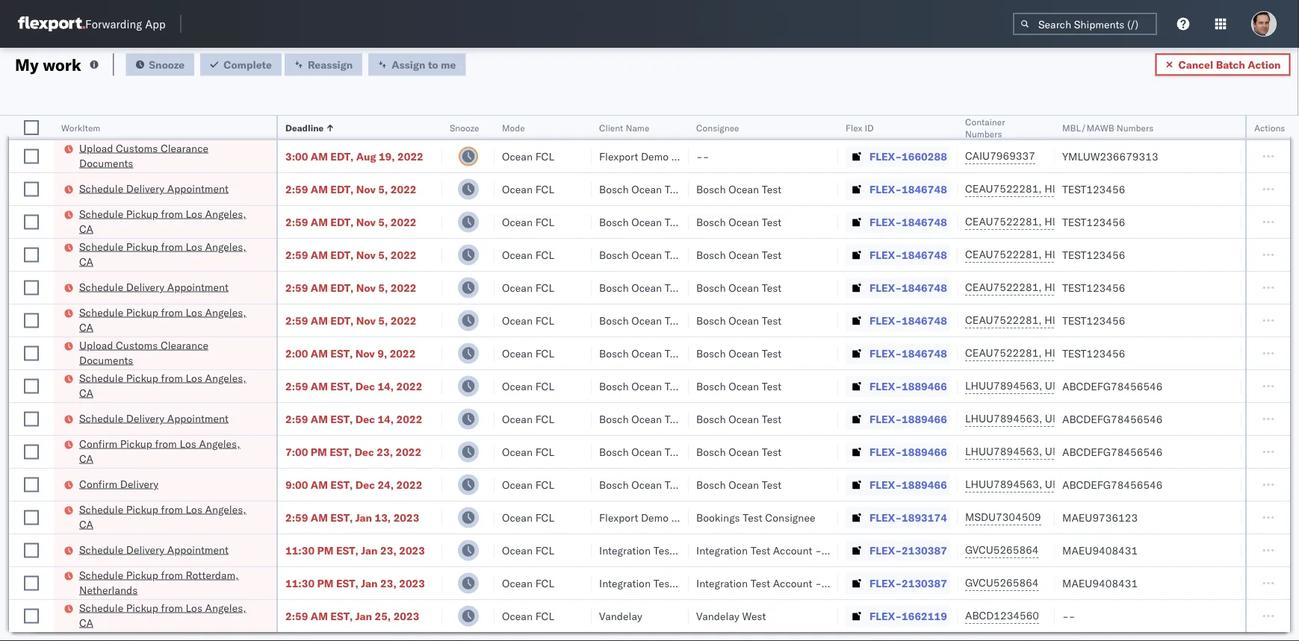 Task type: describe. For each thing, give the bounding box(es) containing it.
jan up 25,
[[361, 577, 378, 590]]

5, for third schedule pickup from los angeles, ca button from the top
[[378, 314, 388, 327]]

action
[[1248, 58, 1281, 71]]

2 1846748 from the top
[[902, 216, 947, 229]]

abcdefg78456546 for confirm pickup from los angeles, ca
[[1062, 446, 1163, 459]]

1 5, from the top
[[378, 183, 388, 196]]

5 ocean fcl from the top
[[502, 281, 554, 294]]

west
[[742, 610, 766, 623]]

1662119
[[902, 610, 947, 623]]

11:30 pm est, jan 23, 2023 for schedule pickup from rotterdam, netherlands
[[285, 577, 425, 590]]

integration test account - karl lagerfeld for schedule delivery appointment
[[696, 544, 891, 557]]

14, for schedule delivery appointment
[[378, 413, 394, 426]]

confirm pickup from los angeles, ca link
[[79, 437, 257, 467]]

pickup for confirm pickup from los angeles, ca button
[[120, 437, 152, 451]]

app
[[145, 17, 166, 31]]

13 flex- from the top
[[870, 544, 902, 557]]

2 gaurav from the top
[[1249, 183, 1283, 196]]

account for schedule pickup from rotterdam, netherlands
[[773, 577, 812, 590]]

flex
[[846, 122, 863, 133]]

lhuu7894563, for confirm pickup from los angeles, ca
[[965, 445, 1042, 458]]

confirm for confirm pickup from los angeles, ca
[[79, 437, 117, 451]]

4 lhuu7894563, uetu5238478 from the top
[[965, 478, 1118, 491]]

5, for 5th schedule pickup from los angeles, ca button from the bottom
[[378, 248, 388, 261]]

4 uetu5238478 from the top
[[1045, 478, 1118, 491]]

am for 5th schedule pickup from los angeles, ca button from the bottom
[[311, 248, 328, 261]]

schedule pickup from los angeles, ca link for 1st schedule pickup from los angeles, ca button
[[79, 207, 257, 236]]

4 gaurav jaw from the top
[[1249, 281, 1299, 294]]

1 hlxu6269489, from the top
[[1045, 182, 1121, 195]]

1 schedule pickup from los angeles, ca button from the top
[[79, 207, 257, 238]]

1 jaw from the top
[[1285, 150, 1299, 163]]

schedule inside schedule pickup from rotterdam, netherlands
[[79, 569, 123, 582]]

2022 for fourth schedule pickup from los angeles, ca button from the top of the page
[[396, 380, 422, 393]]

2 schedule delivery appointment button from the top
[[79, 280, 229, 296]]

integration test account - karl lagerfeld for schedule pickup from rotterdam, netherlands
[[696, 577, 891, 590]]

2 flex- from the top
[[870, 183, 902, 196]]

flex-1846748 for schedule pickup from los angeles, ca link for 1st schedule pickup from los angeles, ca button
[[870, 216, 947, 229]]

karl for schedule pickup from rotterdam, netherlands
[[824, 577, 844, 590]]

maeu9408431 for schedule pickup from rotterdam, netherlands
[[1062, 577, 1138, 590]]

ymluw236679313
[[1062, 150, 1158, 163]]

consignee button
[[689, 119, 823, 134]]

flex-1889466 for confirm pickup from los angeles, ca
[[870, 446, 947, 459]]

flex-1893174
[[870, 511, 947, 524]]

1 2:59 am edt, nov 5, 2022 from the top
[[285, 183, 417, 196]]

2130387 for schedule pickup from rotterdam, netherlands
[[902, 577, 947, 590]]

los for confirm pickup from los angeles, ca button
[[180, 437, 196, 451]]

vandelay for vandelay west
[[696, 610, 739, 623]]

1 2:59 from the top
[[285, 183, 308, 196]]

19,
[[379, 150, 395, 163]]

confirm pickup from los angeles, ca button
[[79, 437, 257, 468]]

los for third schedule pickup from los angeles, ca button from the top
[[186, 306, 202, 319]]

6 schedule from the top
[[79, 372, 123, 385]]

ocean fcl for 5th schedule pickup from los angeles, ca button from the bottom
[[502, 248, 554, 261]]

7 fcl from the top
[[535, 347, 554, 360]]

4 5, from the top
[[378, 281, 388, 294]]

3 schedule delivery appointment button from the top
[[79, 411, 229, 428]]

2 schedule from the top
[[79, 207, 123, 220]]

hlxu6269489, for 5th schedule pickup from los angeles, ca button from the bottom
[[1045, 248, 1121, 261]]

14 flex- from the top
[[870, 577, 902, 590]]

schedule pickup from rotterdam, netherlands button
[[79, 568, 257, 600]]

8 schedule from the top
[[79, 503, 123, 516]]

11 fcl from the top
[[535, 479, 554, 492]]

delivery inside button
[[120, 478, 158, 491]]

confirm delivery link
[[79, 477, 158, 492]]

from for 1st schedule pickup from los angeles, ca button
[[161, 207, 183, 220]]

ceau7522281, hlxu6269489, hlxu8034992 for third schedule pickup from los angeles, ca button from the top
[[965, 314, 1197, 327]]

2022 for 'upload customs clearance documents' button corresponding to 3:00 am edt, aug 19, 2022
[[397, 150, 423, 163]]

2:59 am est, jan 25, 2023
[[285, 610, 419, 623]]

9 flex- from the top
[[870, 413, 902, 426]]

clearance for 3:00 am edt, aug 19, 2022
[[161, 142, 208, 155]]

4 schedule pickup from los angeles, ca button from the top
[[79, 371, 257, 402]]

angeles, inside confirm pickup from los angeles, ca
[[199, 437, 240, 451]]

abcd1234560
[[965, 610, 1039, 623]]

workitem
[[61, 122, 100, 133]]

schedule delivery appointment for 1st schedule delivery appointment link from the bottom
[[79, 544, 229, 557]]

6 flex- from the top
[[870, 314, 902, 327]]

container numbers button
[[958, 113, 1040, 140]]

ocean fcl for third schedule delivery appointment button from the top of the page
[[502, 413, 554, 426]]

9,
[[377, 347, 387, 360]]

10 am from the top
[[311, 479, 328, 492]]

resize handle column header for container numbers
[[1037, 116, 1055, 642]]

14 fcl from the top
[[535, 577, 554, 590]]

1893174
[[902, 511, 947, 524]]

1 vertical spatial --
[[1062, 610, 1075, 623]]

1889466 for schedule pickup from los angeles, ca
[[902, 380, 947, 393]]

1 hlxu8034992 from the top
[[1124, 182, 1197, 195]]

jaehyung c
[[1249, 544, 1299, 557]]

2 am from the top
[[311, 183, 328, 196]]

ocean fcl for third schedule pickup from los angeles, ca button from the top
[[502, 314, 554, 327]]

resize handle column header for mode
[[574, 116, 592, 642]]

7 schedule from the top
[[79, 412, 123, 425]]

flexport. image
[[18, 16, 85, 31]]

5 edt, from the top
[[330, 281, 354, 294]]

8 flex- from the top
[[870, 380, 902, 393]]

1 schedule delivery appointment button from the top
[[79, 181, 229, 198]]

ceau7522281, for schedule pickup from los angeles, ca link for 5th schedule pickup from los angeles, ca button from the bottom
[[965, 248, 1042, 261]]

1 fcl from the top
[[535, 150, 554, 163]]

3:00
[[285, 150, 308, 163]]

my work
[[15, 54, 81, 75]]

3 2:59 am edt, nov 5, 2022 from the top
[[285, 248, 417, 261]]

2:59 for sixth schedule pickup from los angeles, ca button
[[285, 610, 308, 623]]

nov for third schedule pickup from los angeles, ca button from the top
[[356, 314, 376, 327]]

forwarding
[[85, 17, 142, 31]]

4 schedule delivery appointment link from the top
[[79, 543, 229, 558]]

5 schedule pickup from los angeles, ca button from the top
[[79, 502, 257, 534]]

5 flex- from the top
[[870, 281, 902, 294]]

2:59 am est, jan 13, 2023
[[285, 511, 419, 524]]

Search Shipments (/) text field
[[1013, 13, 1157, 35]]

4 lhuu7894563, from the top
[[965, 478, 1042, 491]]

11:30 pm est, jan 23, 2023 for schedule delivery appointment
[[285, 544, 425, 557]]

jaehyung
[[1249, 544, 1293, 557]]

est, for schedule pickup from rotterdam, netherlands button
[[336, 577, 359, 590]]

11:30 for schedule delivery appointment
[[285, 544, 315, 557]]

2 schedule pickup from los angeles, ca button from the top
[[79, 239, 257, 271]]

los for 1st schedule pickup from los angeles, ca button
[[186, 207, 202, 220]]

ocean fcl for fourth schedule pickup from los angeles, ca button from the top of the page
[[502, 380, 554, 393]]

flex id
[[846, 122, 874, 133]]

8 fcl from the top
[[535, 380, 554, 393]]

4 ceau7522281, hlxu6269489, hlxu8034992 from the top
[[965, 281, 1197, 294]]

2:59 for 1st schedule pickup from los angeles, ca button
[[285, 216, 308, 229]]

5 schedule from the top
[[79, 306, 123, 319]]

ocean fcl for 'upload customs clearance documents' button corresponding to 2:00 am est, nov 9, 2022
[[502, 347, 554, 360]]

4 schedule from the top
[[79, 281, 123, 294]]

4 flex- from the top
[[870, 248, 902, 261]]

karl for schedule delivery appointment
[[824, 544, 844, 557]]

2 2:59 am edt, nov 5, 2022 from the top
[[285, 216, 417, 229]]

confirm pickup from los angeles, ca
[[79, 437, 240, 465]]

4 jaw from the top
[[1285, 281, 1299, 294]]

cancel batch action
[[1178, 58, 1281, 71]]

3 appointment from the top
[[167, 412, 229, 425]]

documents for 2:00 am est, nov 9, 2022
[[79, 354, 133, 367]]

2:59 for third schedule delivery appointment button from the top of the page
[[285, 413, 308, 426]]

id
[[865, 122, 874, 133]]

ceau7522281, hlxu6269489, hlxu8034992 for 1st schedule pickup from los angeles, ca button
[[965, 215, 1197, 228]]

7 flex- from the top
[[870, 347, 902, 360]]

deadline
[[285, 122, 324, 133]]

from for schedule pickup from rotterdam, netherlands button
[[161, 569, 183, 582]]

2 appointment from the top
[[167, 281, 229, 294]]

mbl/mawb
[[1062, 122, 1114, 133]]

client name
[[599, 122, 649, 133]]

schedule pickup from rotterdam, netherlands link
[[79, 568, 257, 598]]

forwarding app link
[[18, 16, 166, 31]]

my
[[15, 54, 39, 75]]

1 vertical spatial 23,
[[380, 544, 397, 557]]

7:00 pm est, dec 23, 2022
[[285, 446, 422, 459]]

hlxu8034992 for 5th schedule pickup from los angeles, ca button from the bottom
[[1124, 248, 1197, 261]]

1 ceau7522281, from the top
[[965, 182, 1042, 195]]

numbers for mbl/mawb numbers
[[1117, 122, 1154, 133]]

2 edt, from the top
[[330, 183, 354, 196]]

confirm delivery
[[79, 478, 158, 491]]

workitem button
[[54, 119, 261, 134]]

2:00 am est, nov 9, 2022
[[285, 347, 416, 360]]

0 horizontal spatial --
[[696, 150, 709, 163]]

flex-1662119
[[870, 610, 947, 623]]

nov for 5th schedule pickup from los angeles, ca button from the bottom
[[356, 248, 376, 261]]

from for third schedule pickup from los angeles, ca button from the top
[[161, 306, 183, 319]]

4 appointment from the top
[[167, 544, 229, 557]]

1 flex- from the top
[[870, 150, 902, 163]]

lhuu7894563, uetu5238478 for confirm pickup from los angeles, ca
[[965, 445, 1118, 458]]

3 jaw from the top
[[1285, 216, 1299, 229]]

flex-1846748 for upload customs clearance documents link associated with 2:00 am est, nov 9, 2022
[[870, 347, 947, 360]]

3 flex- from the top
[[870, 216, 902, 229]]

ocean fcl for schedule pickup from rotterdam, netherlands button
[[502, 577, 554, 590]]

client name button
[[592, 119, 674, 134]]

resize handle column header for client name
[[671, 116, 689, 642]]

resize handle column header for consignee
[[820, 116, 838, 642]]

am for sixth schedule pickup from los angeles, ca button
[[311, 610, 328, 623]]

4 ceau7522281, from the top
[[965, 281, 1042, 294]]

13 fcl from the top
[[535, 544, 554, 557]]

abcdefg78456546 for schedule delivery appointment
[[1062, 413, 1163, 426]]

abcdefg78456546 for schedule pickup from los angeles, ca
[[1062, 380, 1163, 393]]

gvcu5265864 for schedule pickup from rotterdam, netherlands
[[965, 577, 1039, 590]]

est, for sixth schedule pickup from los angeles, ca button
[[330, 610, 353, 623]]

3 1846748 from the top
[[902, 248, 947, 261]]

4 fcl from the top
[[535, 248, 554, 261]]

forwarding app
[[85, 17, 166, 31]]

1 vertical spatial pm
[[317, 544, 334, 557]]

1660288
[[902, 150, 947, 163]]

c
[[1296, 544, 1299, 557]]

vandelay west
[[696, 610, 766, 623]]

pickup for 1st schedule pickup from los angeles, ca button
[[126, 207, 158, 220]]

5 fcl from the top
[[535, 281, 554, 294]]

schedule delivery appointment for 2nd schedule delivery appointment link from the bottom
[[79, 412, 229, 425]]

2022 for 5th schedule pickup from los angeles, ca button from the bottom
[[391, 248, 417, 261]]

netherlands
[[79, 584, 138, 597]]

snooze
[[450, 122, 479, 133]]

schedule pickup from los angeles, ca link for third schedule pickup from los angeles, ca button from the top
[[79, 305, 257, 335]]

am for 1st schedule pickup from los angeles, ca button
[[311, 216, 328, 229]]

omkar for lhuu7894563, uetu5238478
[[1249, 446, 1281, 459]]

3 gaurav from the top
[[1249, 216, 1283, 229]]

bookings
[[696, 511, 740, 524]]

msdu7304509
[[965, 511, 1041, 524]]

nov for 1st schedule pickup from los angeles, ca button
[[356, 216, 376, 229]]

jan down 13,
[[361, 544, 378, 557]]

name
[[626, 122, 649, 133]]

1 schedule from the top
[[79, 182, 123, 195]]

operator
[[1249, 122, 1285, 133]]

sav for ceau7522281, hlxu6269489, hlxu8034992
[[1283, 248, 1299, 261]]

container numbers
[[965, 116, 1005, 139]]

1 flex-1846748 from the top
[[870, 183, 947, 196]]

cancel
[[1178, 58, 1213, 71]]

2023 for schedule pickup from rotterdam, netherlands button
[[399, 577, 425, 590]]

est, for 4th schedule delivery appointment button from the top
[[336, 544, 359, 557]]

6 1846748 from the top
[[902, 347, 947, 360]]

9:00
[[285, 479, 308, 492]]

4 test123456 from the top
[[1062, 281, 1125, 294]]

documents for 3:00 am edt, aug 19, 2022
[[79, 157, 133, 170]]

dec for schedule delivery appointment
[[355, 413, 375, 426]]

1 appointment from the top
[[167, 182, 229, 195]]

flex id button
[[838, 119, 943, 134]]

1 test123456 from the top
[[1062, 183, 1125, 196]]

dec left '24,'
[[355, 479, 375, 492]]

11 flex- from the top
[[870, 479, 902, 492]]

upload customs clearance documents link for 2:00 am est, nov 9, 2022
[[79, 338, 257, 368]]

bookings test consignee
[[696, 511, 815, 524]]

9:00 am est, dec 24, 2022
[[285, 479, 422, 492]]

2 gaurav jaw from the top
[[1249, 183, 1299, 196]]

10 flex- from the top
[[870, 446, 902, 459]]

4 flex-1846748 from the top
[[870, 281, 947, 294]]

flex-1660288
[[870, 150, 947, 163]]

flex-2130387 for schedule delivery appointment
[[870, 544, 947, 557]]

4 schedule delivery appointment button from the top
[[79, 543, 229, 559]]

7:00
[[285, 446, 308, 459]]

los for 2nd schedule pickup from los angeles, ca button from the bottom of the page
[[186, 503, 202, 516]]

4 resize handle column header from the left
[[477, 116, 495, 642]]

14, for schedule pickup from los angeles, ca
[[378, 380, 394, 393]]

hlxu8034992 for 1st schedule pickup from los angeles, ca button
[[1124, 215, 1197, 228]]

3 schedule from the top
[[79, 240, 123, 253]]

lhuu7894563, for schedule pickup from los angeles, ca
[[965, 380, 1042, 393]]

jan left 13,
[[355, 511, 372, 524]]

1 gaurav from the top
[[1249, 150, 1283, 163]]

actions
[[1254, 122, 1285, 133]]

mbl/mawb numbers
[[1062, 122, 1154, 133]]

6 schedule pickup from los angeles, ca button from the top
[[79, 601, 257, 632]]



Task type: locate. For each thing, give the bounding box(es) containing it.
container
[[965, 116, 1005, 127]]

2 jaw from the top
[[1285, 183, 1299, 196]]

los inside confirm pickup from los angeles, ca
[[180, 437, 196, 451]]

2023 for sixth schedule pickup from los angeles, ca button
[[393, 610, 419, 623]]

14, up 7:00 pm est, dec 23, 2022
[[378, 413, 394, 426]]

est, left 9,
[[330, 347, 353, 360]]

1 flexport from the top
[[599, 150, 638, 163]]

work
[[43, 54, 81, 75]]

mbl/mawb numbers button
[[1055, 119, 1227, 134]]

5 2:59 am edt, nov 5, 2022 from the top
[[285, 314, 417, 327]]

0 vertical spatial upload customs clearance documents button
[[79, 141, 257, 172]]

1 vertical spatial flexport demo consignee
[[599, 511, 722, 524]]

9 fcl from the top
[[535, 413, 554, 426]]

2:59
[[285, 183, 308, 196], [285, 216, 308, 229], [285, 248, 308, 261], [285, 281, 308, 294], [285, 314, 308, 327], [285, 380, 308, 393], [285, 413, 308, 426], [285, 511, 308, 524], [285, 610, 308, 623]]

2023
[[393, 511, 419, 524], [399, 544, 425, 557], [399, 577, 425, 590], [393, 610, 419, 623]]

8 resize handle column header from the left
[[940, 116, 958, 642]]

5 hlxu8034992 from the top
[[1124, 314, 1197, 327]]

2 lagerfeld from the top
[[846, 577, 891, 590]]

2 confirm from the top
[[79, 478, 117, 491]]

11 schedule from the top
[[79, 602, 123, 615]]

dec down the 2:00 am est, nov 9, 2022
[[355, 380, 375, 393]]

11:30 pm est, jan 23, 2023 up 2:59 am est, jan 25, 2023
[[285, 577, 425, 590]]

flexport demo consignee
[[599, 150, 722, 163], [599, 511, 722, 524]]

ocean fcl for 4th schedule delivery appointment button from the top
[[502, 544, 554, 557]]

lhuu7894563,
[[965, 380, 1042, 393], [965, 412, 1042, 425], [965, 445, 1042, 458], [965, 478, 1042, 491]]

5 schedule pickup from los angeles, ca link from the top
[[79, 502, 257, 532]]

gvcu5265864 down msdu7304509
[[965, 544, 1039, 557]]

1 omkar from the top
[[1249, 248, 1281, 261]]

1 vertical spatial flexport
[[599, 511, 638, 524]]

flex-
[[870, 150, 902, 163], [870, 183, 902, 196], [870, 216, 902, 229], [870, 248, 902, 261], [870, 281, 902, 294], [870, 314, 902, 327], [870, 347, 902, 360], [870, 380, 902, 393], [870, 413, 902, 426], [870, 446, 902, 459], [870, 479, 902, 492], [870, 511, 902, 524], [870, 544, 902, 557], [870, 577, 902, 590], [870, 610, 902, 623]]

integration for schedule delivery appointment
[[696, 544, 748, 557]]

0 vertical spatial pm
[[311, 446, 327, 459]]

1 vertical spatial clearance
[[161, 339, 208, 352]]

ceau7522281, hlxu6269489, hlxu8034992 for 5th schedule pickup from los angeles, ca button from the bottom
[[965, 248, 1197, 261]]

integration up vandelay west
[[696, 577, 748, 590]]

-- right abcd1234560
[[1062, 610, 1075, 623]]

numbers inside 'container numbers'
[[965, 128, 1002, 139]]

23,
[[377, 446, 393, 459], [380, 544, 397, 557], [380, 577, 397, 590]]

upload for 3:00 am edt, aug 19, 2022
[[79, 142, 113, 155]]

11:30 pm est, jan 23, 2023
[[285, 544, 425, 557], [285, 577, 425, 590]]

flex-1889466 for schedule delivery appointment
[[870, 413, 947, 426]]

24,
[[378, 479, 394, 492]]

1 vertical spatial flex-2130387
[[870, 577, 947, 590]]

est, up 2:59 am est, jan 13, 2023
[[330, 479, 353, 492]]

2023 for 2nd schedule pickup from los angeles, ca button from the bottom of the page
[[393, 511, 419, 524]]

ca for 2nd schedule pickup from los angeles, ca button from the bottom of the page
[[79, 518, 93, 531]]

abcdefg78456546
[[1062, 380, 1163, 393], [1062, 413, 1163, 426], [1062, 446, 1163, 459], [1062, 479, 1163, 492]]

4 ca from the top
[[79, 387, 93, 400]]

documents
[[79, 157, 133, 170], [79, 354, 133, 367]]

aug
[[356, 150, 376, 163]]

demo for --
[[641, 150, 669, 163]]

1 horizontal spatial numbers
[[1117, 122, 1154, 133]]

rotterdam,
[[186, 569, 239, 582]]

est, up 9:00 am est, dec 24, 2022
[[330, 446, 352, 459]]

lhuu7894563, uetu5238478 for schedule pickup from los angeles, ca
[[965, 380, 1118, 393]]

4 hlxu6269489, from the top
[[1045, 281, 1121, 294]]

jan left 25,
[[355, 610, 372, 623]]

flex-2130387 down flex-1893174
[[870, 544, 947, 557]]

0 vertical spatial clearance
[[161, 142, 208, 155]]

23, for los
[[377, 446, 393, 459]]

5 1846748 from the top
[[902, 314, 947, 327]]

11 resize handle column header from the left
[[1272, 116, 1290, 642]]

gaurav
[[1249, 150, 1283, 163], [1249, 183, 1283, 196], [1249, 216, 1283, 229], [1249, 281, 1283, 294]]

2:59 am edt, nov 5, 2022
[[285, 183, 417, 196], [285, 216, 417, 229], [285, 248, 417, 261], [285, 281, 417, 294], [285, 314, 417, 327]]

14, down 9,
[[378, 380, 394, 393]]

hlxu8034992 for third schedule pickup from los angeles, ca button from the top
[[1124, 314, 1197, 327]]

0 vertical spatial upload customs clearance documents link
[[79, 141, 257, 171]]

flexport demo consignee for --
[[599, 150, 722, 163]]

pm for los
[[311, 446, 327, 459]]

dec up 7:00 pm est, dec 23, 2022
[[355, 413, 375, 426]]

flex-2130387 up flex-1662119
[[870, 577, 947, 590]]

2 11:30 pm est, jan 23, 2023 from the top
[[285, 577, 425, 590]]

10 ocean fcl from the top
[[502, 446, 554, 459]]

-
[[696, 150, 703, 163], [703, 150, 709, 163], [815, 544, 822, 557], [815, 577, 822, 590], [1062, 610, 1069, 623], [1069, 610, 1075, 623]]

2:59 for fourth schedule pickup from los angeles, ca button from the top of the page
[[285, 380, 308, 393]]

est, up 7:00 pm est, dec 23, 2022
[[330, 413, 353, 426]]

schedule pickup from rotterdam, netherlands
[[79, 569, 239, 597]]

0 vertical spatial account
[[773, 544, 812, 557]]

dec up 9:00 am est, dec 24, 2022
[[355, 446, 374, 459]]

ca for fourth schedule pickup from los angeles, ca button from the top of the page
[[79, 387, 93, 400]]

12 ocean fcl from the top
[[502, 511, 554, 524]]

1 vertical spatial documents
[[79, 354, 133, 367]]

2 2:59 am est, dec 14, 2022 from the top
[[285, 413, 422, 426]]

pm right 7:00
[[311, 446, 327, 459]]

0 vertical spatial flexport demo consignee
[[599, 150, 722, 163]]

5,
[[378, 183, 388, 196], [378, 216, 388, 229], [378, 248, 388, 261], [378, 281, 388, 294], [378, 314, 388, 327]]

est, up 2:59 am est, jan 25, 2023
[[336, 577, 359, 590]]

13,
[[375, 511, 391, 524]]

pickup inside confirm pickup from los angeles, ca
[[120, 437, 152, 451]]

4 hlxu8034992 from the top
[[1124, 281, 1197, 294]]

0 vertical spatial flex-2130387
[[870, 544, 947, 557]]

ceau7522281, hlxu6269489, hlxu8034992 for 'upload customs clearance documents' button corresponding to 2:00 am est, nov 9, 2022
[[965, 347, 1197, 360]]

bosch ocean test
[[599, 183, 685, 196], [696, 183, 782, 196], [599, 216, 685, 229], [696, 216, 782, 229], [599, 248, 685, 261], [696, 248, 782, 261], [599, 281, 685, 294], [696, 281, 782, 294], [599, 314, 685, 327], [696, 314, 782, 327], [599, 347, 685, 360], [696, 347, 782, 360], [599, 380, 685, 393], [696, 380, 782, 393], [599, 413, 685, 426], [696, 413, 782, 426], [599, 446, 685, 459], [696, 446, 782, 459], [599, 479, 685, 492], [696, 479, 782, 492]]

hlxu8034992 for 'upload customs clearance documents' button corresponding to 2:00 am est, nov 9, 2022
[[1124, 347, 1197, 360]]

am for third schedule pickup from los angeles, ca button from the top
[[311, 314, 328, 327]]

ocean fcl for 'upload customs clearance documents' button corresponding to 3:00 am edt, aug 19, 2022
[[502, 150, 554, 163]]

gvcu5265864 for schedule delivery appointment
[[965, 544, 1039, 557]]

dec for confirm pickup from los angeles, ca
[[355, 446, 374, 459]]

1 maeu9408431 from the top
[[1062, 544, 1138, 557]]

11:30 down 2:59 am est, jan 13, 2023
[[285, 544, 315, 557]]

6 hlxu6269489, from the top
[[1045, 347, 1121, 360]]

est, down 2:59 am est, jan 13, 2023
[[336, 544, 359, 557]]

23, up 25,
[[380, 577, 397, 590]]

15 fcl from the top
[[535, 610, 554, 623]]

1 vertical spatial account
[[773, 577, 812, 590]]

3 ceau7522281, from the top
[[965, 248, 1042, 261]]

1 vertical spatial sav
[[1283, 446, 1299, 459]]

confirm
[[79, 437, 117, 451], [79, 478, 117, 491]]

2022
[[397, 150, 423, 163], [391, 183, 417, 196], [391, 216, 417, 229], [391, 248, 417, 261], [391, 281, 417, 294], [391, 314, 417, 327], [390, 347, 416, 360], [396, 380, 422, 393], [396, 413, 422, 426], [396, 446, 422, 459], [396, 479, 422, 492]]

integration test account - karl lagerfeld down bookings test consignee
[[696, 544, 891, 557]]

3 hlxu8034992 from the top
[[1124, 248, 1197, 261]]

-- down consignee button
[[696, 150, 709, 163]]

1889466
[[902, 380, 947, 393], [902, 413, 947, 426], [902, 446, 947, 459], [902, 479, 947, 492]]

schedule
[[79, 182, 123, 195], [79, 207, 123, 220], [79, 240, 123, 253], [79, 281, 123, 294], [79, 306, 123, 319], [79, 372, 123, 385], [79, 412, 123, 425], [79, 503, 123, 516], [79, 544, 123, 557], [79, 569, 123, 582], [79, 602, 123, 615]]

flex-1889466 for schedule pickup from los angeles, ca
[[870, 380, 947, 393]]

2023 up 2:59 am est, jan 25, 2023
[[399, 577, 425, 590]]

est, left 25,
[[330, 610, 353, 623]]

2 hlxu8034992 from the top
[[1124, 215, 1197, 228]]

1 vertical spatial omkar sav
[[1249, 446, 1299, 459]]

3 am from the top
[[311, 216, 328, 229]]

10 schedule from the top
[[79, 569, 123, 582]]

0 vertical spatial upload
[[79, 142, 113, 155]]

upload customs clearance documents link for 3:00 am edt, aug 19, 2022
[[79, 141, 257, 171]]

confirm delivery button
[[79, 477, 158, 493]]

25,
[[375, 610, 391, 623]]

1 schedule delivery appointment link from the top
[[79, 181, 229, 196]]

schedule pickup from los angeles, ca link for 2nd schedule pickup from los angeles, ca button from the bottom of the page
[[79, 502, 257, 532]]

2:59 am est, dec 14, 2022
[[285, 380, 422, 393], [285, 413, 422, 426]]

est,
[[330, 347, 353, 360], [330, 380, 353, 393], [330, 413, 353, 426], [330, 446, 352, 459], [330, 479, 353, 492], [330, 511, 353, 524], [336, 544, 359, 557], [336, 577, 359, 590], [330, 610, 353, 623]]

ca for sixth schedule pickup from los angeles, ca button
[[79, 617, 93, 630]]

caiu7969337
[[965, 149, 1035, 162]]

resize handle column header for workitem
[[259, 116, 276, 642]]

ocean fcl
[[502, 150, 554, 163], [502, 183, 554, 196], [502, 216, 554, 229], [502, 248, 554, 261], [502, 281, 554, 294], [502, 314, 554, 327], [502, 347, 554, 360], [502, 380, 554, 393], [502, 413, 554, 426], [502, 446, 554, 459], [502, 479, 554, 492], [502, 511, 554, 524], [502, 544, 554, 557], [502, 577, 554, 590], [502, 610, 554, 623]]

edt, for upload customs clearance documents link associated with 3:00 am edt, aug 19, 2022
[[330, 150, 354, 163]]

ceau7522281, for schedule pickup from los angeles, ca link for third schedule pickup from los angeles, ca button from the top
[[965, 314, 1042, 327]]

resize handle column header for deadline
[[424, 116, 442, 642]]

deadline button
[[278, 119, 427, 134]]

23, down 13,
[[380, 544, 397, 557]]

15 ocean fcl from the top
[[502, 610, 554, 623]]

4 flex-1889466 from the top
[[870, 479, 947, 492]]

sav
[[1283, 248, 1299, 261], [1283, 446, 1299, 459]]

confirm up 'confirm delivery'
[[79, 437, 117, 451]]

est, for confirm pickup from los angeles, ca button
[[330, 446, 352, 459]]

nov
[[356, 183, 376, 196], [356, 216, 376, 229], [356, 248, 376, 261], [356, 281, 376, 294], [356, 314, 376, 327], [355, 347, 375, 360]]

schedule pickup from los angeles, ca link for 5th schedule pickup from los angeles, ca button from the bottom
[[79, 239, 257, 269]]

3 fcl from the top
[[535, 216, 554, 229]]

2130387
[[902, 544, 947, 557], [902, 577, 947, 590]]

1 lhuu7894563, from the top
[[965, 380, 1042, 393]]

2 omkar sav from the top
[[1249, 446, 1299, 459]]

2 vandelay from the left
[[696, 610, 739, 623]]

0 vertical spatial omkar sav
[[1249, 248, 1299, 261]]

from inside confirm pickup from los angeles, ca
[[155, 437, 177, 451]]

10 fcl from the top
[[535, 446, 554, 459]]

1846748
[[902, 183, 947, 196], [902, 216, 947, 229], [902, 248, 947, 261], [902, 281, 947, 294], [902, 314, 947, 327], [902, 347, 947, 360]]

lagerfeld up flex-1662119
[[846, 577, 891, 590]]

0 vertical spatial maeu9408431
[[1062, 544, 1138, 557]]

vandelay
[[599, 610, 642, 623], [696, 610, 739, 623]]

consignee inside button
[[696, 122, 739, 133]]

1 resize handle column header from the left
[[36, 116, 54, 642]]

upload customs clearance documents button for 2:00 am est, nov 9, 2022
[[79, 338, 257, 369]]

ceau7522281, for schedule pickup from los angeles, ca link for 1st schedule pickup from los angeles, ca button
[[965, 215, 1042, 228]]

1 1846748 from the top
[[902, 183, 947, 196]]

0 horizontal spatial vandelay
[[599, 610, 642, 623]]

pm up 2:59 am est, jan 25, 2023
[[317, 577, 334, 590]]

maeu9736123
[[1062, 511, 1138, 524]]

1 vertical spatial demo
[[641, 511, 669, 524]]

upload customs clearance documents button for 3:00 am edt, aug 19, 2022
[[79, 141, 257, 172]]

0 vertical spatial integration
[[696, 544, 748, 557]]

hlxu6269489,
[[1045, 182, 1121, 195], [1045, 215, 1121, 228], [1045, 248, 1121, 261], [1045, 281, 1121, 294], [1045, 314, 1121, 327], [1045, 347, 1121, 360]]

0 vertical spatial integration test account - karl lagerfeld
[[696, 544, 891, 557]]

flexport
[[599, 150, 638, 163], [599, 511, 638, 524]]

1 vertical spatial gvcu5265864
[[965, 577, 1039, 590]]

confirm inside confirm pickup from los angeles, ca
[[79, 437, 117, 451]]

2:59 am est, dec 14, 2022 for schedule delivery appointment
[[285, 413, 422, 426]]

ca for confirm pickup from los angeles, ca button
[[79, 452, 93, 465]]

--
[[696, 150, 709, 163], [1062, 610, 1075, 623]]

gvcu5265864 up abcd1234560
[[965, 577, 1039, 590]]

0 vertical spatial documents
[[79, 157, 133, 170]]

0 vertical spatial 11:30 pm est, jan 23, 2023
[[285, 544, 425, 557]]

integration test account - karl lagerfeld up west
[[696, 577, 891, 590]]

flex-1662119 button
[[846, 606, 950, 627], [846, 606, 950, 627]]

mode
[[502, 122, 525, 133]]

1 vertical spatial karl
[[824, 577, 844, 590]]

2 vertical spatial pm
[[317, 577, 334, 590]]

integration for schedule pickup from rotterdam, netherlands
[[696, 577, 748, 590]]

mode button
[[495, 119, 577, 134]]

12 am from the top
[[311, 610, 328, 623]]

numbers down container
[[965, 128, 1002, 139]]

lhuu7894563, uetu5238478 for schedule delivery appointment
[[965, 412, 1118, 425]]

ceau7522281, for upload customs clearance documents link associated with 2:00 am est, nov 9, 2022
[[965, 347, 1042, 360]]

1 flexport demo consignee from the top
[[599, 150, 722, 163]]

0 vertical spatial sav
[[1283, 248, 1299, 261]]

ca for 5th schedule pickup from los angeles, ca button from the bottom
[[79, 255, 93, 268]]

0 vertical spatial lagerfeld
[[846, 544, 891, 557]]

0 vertical spatial upload customs clearance documents
[[79, 142, 208, 170]]

flex-2130387 button
[[846, 541, 950, 561], [846, 541, 950, 561], [846, 573, 950, 594], [846, 573, 950, 594]]

2130387 down 1893174
[[902, 544, 947, 557]]

4 2:59 from the top
[[285, 281, 308, 294]]

1 vertical spatial upload customs clearance documents link
[[79, 338, 257, 368]]

11:30
[[285, 544, 315, 557], [285, 577, 315, 590]]

2 vertical spatial 23,
[[380, 577, 397, 590]]

0 vertical spatial omkar
[[1249, 248, 1281, 261]]

2023 down 2:59 am est, jan 13, 2023
[[399, 544, 425, 557]]

demo for bookings test consignee
[[641, 511, 669, 524]]

schedule delivery appointment link
[[79, 181, 229, 196], [79, 280, 229, 295], [79, 411, 229, 426], [79, 543, 229, 558]]

fcl
[[535, 150, 554, 163], [535, 183, 554, 196], [535, 216, 554, 229], [535, 248, 554, 261], [535, 281, 554, 294], [535, 314, 554, 327], [535, 347, 554, 360], [535, 380, 554, 393], [535, 413, 554, 426], [535, 446, 554, 459], [535, 479, 554, 492], [535, 511, 554, 524], [535, 544, 554, 557], [535, 577, 554, 590], [535, 610, 554, 623]]

23, for rotterdam,
[[380, 577, 397, 590]]

flex-1889466 button
[[846, 376, 950, 397], [846, 376, 950, 397], [846, 409, 950, 430], [846, 409, 950, 430], [846, 442, 950, 463], [846, 442, 950, 463], [846, 475, 950, 496], [846, 475, 950, 496]]

5, for 1st schedule pickup from los angeles, ca button
[[378, 216, 388, 229]]

confirm for confirm delivery
[[79, 478, 117, 491]]

1 vertical spatial 11:30
[[285, 577, 315, 590]]

integration down bookings
[[696, 544, 748, 557]]

2 maeu9408431 from the top
[[1062, 577, 1138, 590]]

23, up '24,'
[[377, 446, 393, 459]]

upload customs clearance documents for 2:00
[[79, 339, 208, 367]]

schedule pickup from los angeles, ca link
[[79, 207, 257, 236], [79, 239, 257, 269], [79, 305, 257, 335], [79, 371, 257, 401], [79, 502, 257, 532], [79, 601, 257, 631]]

2:59 am est, dec 14, 2022 up 7:00 pm est, dec 23, 2022
[[285, 413, 422, 426]]

1 vertical spatial lagerfeld
[[846, 577, 891, 590]]

batch
[[1216, 58, 1245, 71]]

demo down name
[[641, 150, 669, 163]]

est, down 9:00 am est, dec 24, 2022
[[330, 511, 353, 524]]

pm down 2:59 am est, jan 13, 2023
[[317, 544, 334, 557]]

resize handle column header
[[36, 116, 54, 642], [259, 116, 276, 642], [424, 116, 442, 642], [477, 116, 495, 642], [574, 116, 592, 642], [671, 116, 689, 642], [820, 116, 838, 642], [940, 116, 958, 642], [1037, 116, 1055, 642], [1224, 116, 1242, 642], [1272, 116, 1290, 642]]

8 am from the top
[[311, 380, 328, 393]]

4 edt, from the top
[[330, 248, 354, 261]]

schedule pickup from los angeles, ca for sixth schedule pickup from los angeles, ca button
[[79, 602, 246, 630]]

1 vertical spatial 2:59 am est, dec 14, 2022
[[285, 413, 422, 426]]

1 vertical spatial maeu9408431
[[1062, 577, 1138, 590]]

1 vertical spatial integration test account - karl lagerfeld
[[696, 577, 891, 590]]

1 horizontal spatial --
[[1062, 610, 1075, 623]]

demo
[[641, 150, 669, 163], [641, 511, 669, 524]]

6 edt, from the top
[[330, 314, 354, 327]]

ocean fcl for confirm pickup from los angeles, ca button
[[502, 446, 554, 459]]

12 flex- from the top
[[870, 511, 902, 524]]

1 vertical spatial upload customs clearance documents button
[[79, 338, 257, 369]]

customs for 2:00
[[116, 339, 158, 352]]

6 resize handle column header from the left
[[671, 116, 689, 642]]

delivery
[[126, 182, 164, 195], [126, 281, 164, 294], [126, 412, 164, 425], [120, 478, 158, 491], [126, 544, 164, 557]]

0 vertical spatial 14,
[[378, 380, 394, 393]]

4 schedule pickup from los angeles, ca from the top
[[79, 372, 246, 400]]

3 flex-1889466 from the top
[[870, 446, 947, 459]]

resize handle column header for mbl/mawb numbers
[[1224, 116, 1242, 642]]

2 resize handle column header from the left
[[259, 116, 276, 642]]

pickup inside schedule pickup from rotterdam, netherlands
[[126, 569, 158, 582]]

2130387 up 1662119
[[902, 577, 947, 590]]

0 vertical spatial 11:30
[[285, 544, 315, 557]]

6 2:59 from the top
[[285, 380, 308, 393]]

2:59 am est, dec 14, 2022 down the 2:00 am est, nov 9, 2022
[[285, 380, 422, 393]]

None checkbox
[[24, 215, 39, 230], [24, 248, 39, 263], [24, 281, 39, 295], [24, 346, 39, 361], [24, 445, 39, 460], [24, 511, 39, 526], [24, 544, 39, 558], [24, 576, 39, 591], [24, 215, 39, 230], [24, 248, 39, 263], [24, 281, 39, 295], [24, 346, 39, 361], [24, 445, 39, 460], [24, 511, 39, 526], [24, 544, 39, 558], [24, 576, 39, 591]]

ocean
[[502, 150, 533, 163], [502, 183, 533, 196], [631, 183, 662, 196], [729, 183, 759, 196], [502, 216, 533, 229], [631, 216, 662, 229], [729, 216, 759, 229], [502, 248, 533, 261], [631, 248, 662, 261], [729, 248, 759, 261], [502, 281, 533, 294], [631, 281, 662, 294], [729, 281, 759, 294], [502, 314, 533, 327], [631, 314, 662, 327], [729, 314, 759, 327], [502, 347, 533, 360], [631, 347, 662, 360], [729, 347, 759, 360], [502, 380, 533, 393], [631, 380, 662, 393], [729, 380, 759, 393], [502, 413, 533, 426], [631, 413, 662, 426], [729, 413, 759, 426], [502, 446, 533, 459], [631, 446, 662, 459], [729, 446, 759, 459], [502, 479, 533, 492], [631, 479, 662, 492], [729, 479, 759, 492], [502, 511, 533, 524], [502, 544, 533, 557], [502, 577, 533, 590], [502, 610, 533, 623]]

los
[[186, 207, 202, 220], [186, 240, 202, 253], [186, 306, 202, 319], [186, 372, 202, 385], [180, 437, 196, 451], [186, 503, 202, 516], [186, 602, 202, 615]]

flex-1846748 for schedule pickup from los angeles, ca link for 5th schedule pickup from los angeles, ca button from the bottom
[[870, 248, 947, 261]]

0 vertical spatial 2130387
[[902, 544, 947, 557]]

5 am from the top
[[311, 281, 328, 294]]

maeu9408431 for schedule delivery appointment
[[1062, 544, 1138, 557]]

lhuu7894563, uetu5238478
[[965, 380, 1118, 393], [965, 412, 1118, 425], [965, 445, 1118, 458], [965, 478, 1118, 491]]

omkar for ceau7522281, hlxu6269489, hlxu8034992
[[1249, 248, 1281, 261]]

flex-1889466
[[870, 380, 947, 393], [870, 413, 947, 426], [870, 446, 947, 459], [870, 479, 947, 492]]

lhuu7894563, for schedule delivery appointment
[[965, 412, 1042, 425]]

15 flex- from the top
[[870, 610, 902, 623]]

flexport for --
[[599, 150, 638, 163]]

4 am from the top
[[311, 248, 328, 261]]

3 schedule delivery appointment link from the top
[[79, 411, 229, 426]]

2 test123456 from the top
[[1062, 216, 1125, 229]]

7 2:59 from the top
[[285, 413, 308, 426]]

1 vertical spatial omkar
[[1249, 446, 1281, 459]]

ca
[[79, 222, 93, 235], [79, 255, 93, 268], [79, 321, 93, 334], [79, 387, 93, 400], [79, 452, 93, 465], [79, 518, 93, 531], [79, 617, 93, 630]]

None checkbox
[[24, 120, 39, 135], [24, 149, 39, 164], [24, 182, 39, 197], [24, 313, 39, 328], [24, 379, 39, 394], [24, 412, 39, 427], [24, 478, 39, 493], [24, 609, 39, 624], [24, 120, 39, 135], [24, 149, 39, 164], [24, 182, 39, 197], [24, 313, 39, 328], [24, 379, 39, 394], [24, 412, 39, 427], [24, 478, 39, 493], [24, 609, 39, 624]]

3 ceau7522281, hlxu6269489, hlxu8034992 from the top
[[965, 248, 1197, 261]]

lagerfeld down flex-1893174
[[846, 544, 891, 557]]

2 uetu5238478 from the top
[[1045, 412, 1118, 425]]

schedule delivery appointment for third schedule delivery appointment link from the bottom of the page
[[79, 281, 229, 294]]

4 2:59 am edt, nov 5, 2022 from the top
[[285, 281, 417, 294]]

11:30 pm est, jan 23, 2023 down 2:59 am est, jan 13, 2023
[[285, 544, 425, 557]]

flex-1660288 button
[[846, 146, 950, 167], [846, 146, 950, 167]]

edt, for schedule pickup from los angeles, ca link for 1st schedule pickup from los angeles, ca button
[[330, 216, 354, 229]]

flex-1846748 button
[[846, 179, 950, 200], [846, 179, 950, 200], [846, 212, 950, 233], [846, 212, 950, 233], [846, 245, 950, 266], [846, 245, 950, 266], [846, 278, 950, 298], [846, 278, 950, 298], [846, 310, 950, 331], [846, 310, 950, 331], [846, 343, 950, 364], [846, 343, 950, 364]]

1 vertical spatial confirm
[[79, 478, 117, 491]]

resize handle column header for flex id
[[940, 116, 958, 642]]

1 vertical spatial 11:30 pm est, jan 23, 2023
[[285, 577, 425, 590]]

flex-1846748 for schedule pickup from los angeles, ca link for third schedule pickup from los angeles, ca button from the top
[[870, 314, 947, 327]]

0 horizontal spatial numbers
[[965, 128, 1002, 139]]

flex-2130387
[[870, 544, 947, 557], [870, 577, 947, 590]]

1 vertical spatial 2130387
[[902, 577, 947, 590]]

2023 right 13,
[[393, 511, 419, 524]]

2 upload from the top
[[79, 339, 113, 352]]

am for 'upload customs clearance documents' button corresponding to 3:00 am edt, aug 19, 2022
[[311, 150, 328, 163]]

1 2:59 am est, dec 14, 2022 from the top
[[285, 380, 422, 393]]

1 vertical spatial 14,
[[378, 413, 394, 426]]

0 vertical spatial gvcu5265864
[[965, 544, 1039, 557]]

2 lhuu7894563, uetu5238478 from the top
[[965, 412, 1118, 425]]

est, down the 2:00 am est, nov 9, 2022
[[330, 380, 353, 393]]

0 vertical spatial confirm
[[79, 437, 117, 451]]

schedule delivery appointment button
[[79, 181, 229, 198], [79, 280, 229, 296], [79, 411, 229, 428], [79, 543, 229, 559]]

from
[[161, 207, 183, 220], [161, 240, 183, 253], [161, 306, 183, 319], [161, 372, 183, 385], [155, 437, 177, 451], [161, 503, 183, 516], [161, 569, 183, 582], [161, 602, 183, 615]]

0 vertical spatial demo
[[641, 150, 669, 163]]

0 vertical spatial 23,
[[377, 446, 393, 459]]

0 vertical spatial flexport
[[599, 150, 638, 163]]

cancel batch action button
[[1155, 53, 1291, 76]]

2023 for 4th schedule delivery appointment button from the top
[[399, 544, 425, 557]]

2 fcl from the top
[[535, 183, 554, 196]]

numbers up ymluw236679313
[[1117, 122, 1154, 133]]

0 vertical spatial customs
[[116, 142, 158, 155]]

angeles,
[[205, 207, 246, 220], [205, 240, 246, 253], [205, 306, 246, 319], [205, 372, 246, 385], [199, 437, 240, 451], [205, 503, 246, 516], [205, 602, 246, 615]]

1 confirm from the top
[[79, 437, 117, 451]]

2022 for third schedule delivery appointment button from the top of the page
[[396, 413, 422, 426]]

3 schedule pickup from los angeles, ca button from the top
[[79, 305, 257, 337]]

4 gaurav from the top
[[1249, 281, 1283, 294]]

from inside schedule pickup from rotterdam, netherlands
[[161, 569, 183, 582]]

1 vertical spatial integration
[[696, 577, 748, 590]]

2 flex-1889466 from the top
[[870, 413, 947, 426]]

1 sav from the top
[[1283, 248, 1299, 261]]

numbers for container numbers
[[965, 128, 1002, 139]]

3:00 am edt, aug 19, 2022
[[285, 150, 423, 163]]

omkar sav for lhuu7894563, uetu5238478
[[1249, 446, 1299, 459]]

11:30 up 2:59 am est, jan 25, 2023
[[285, 577, 315, 590]]

est, for 'upload customs clearance documents' button corresponding to 2:00 am est, nov 9, 2022
[[330, 347, 353, 360]]

2 schedule delivery appointment link from the top
[[79, 280, 229, 295]]

11:30 for schedule pickup from rotterdam, netherlands
[[285, 577, 315, 590]]

client
[[599, 122, 623, 133]]

1 flex-2130387 from the top
[[870, 544, 947, 557]]

2130387 for schedule delivery appointment
[[902, 544, 947, 557]]

los for 5th schedule pickup from los angeles, ca button from the bottom
[[186, 240, 202, 253]]

account for schedule delivery appointment
[[773, 544, 812, 557]]

0 vertical spatial 2:59 am est, dec 14, 2022
[[285, 380, 422, 393]]

1 vertical spatial upload
[[79, 339, 113, 352]]

ocean fcl for 2nd schedule pickup from los angeles, ca button from the bottom of the page
[[502, 511, 554, 524]]

gvcu5265864
[[965, 544, 1039, 557], [965, 577, 1039, 590]]

3 2:59 from the top
[[285, 248, 308, 261]]

numbers inside button
[[1117, 122, 1154, 133]]

pickup for fourth schedule pickup from los angeles, ca button from the top of the page
[[126, 372, 158, 385]]

nov for 'upload customs clearance documents' button corresponding to 2:00 am est, nov 9, 2022
[[355, 347, 375, 360]]

1 vertical spatial customs
[[116, 339, 158, 352]]

demo left bookings
[[641, 511, 669, 524]]

ceau7522281, hlxu6269489, hlxu8034992
[[965, 182, 1197, 195], [965, 215, 1197, 228], [965, 248, 1197, 261], [965, 281, 1197, 294], [965, 314, 1197, 327], [965, 347, 1197, 360]]

upload customs clearance documents button
[[79, 141, 257, 172], [79, 338, 257, 369]]

4 1889466 from the top
[[902, 479, 947, 492]]

confirm down confirm pickup from los angeles, ca
[[79, 478, 117, 491]]

ca inside confirm pickup from los angeles, ca
[[79, 452, 93, 465]]

1 vertical spatial upload customs clearance documents
[[79, 339, 208, 367]]

1 horizontal spatial vandelay
[[696, 610, 739, 623]]

pickup for 5th schedule pickup from los angeles, ca button from the bottom
[[126, 240, 158, 253]]

hlxu8034992
[[1124, 182, 1197, 195], [1124, 215, 1197, 228], [1124, 248, 1197, 261], [1124, 281, 1197, 294], [1124, 314, 1197, 327], [1124, 347, 1197, 360]]

0 vertical spatial --
[[696, 150, 709, 163]]

1 integration from the top
[[696, 544, 748, 557]]

lagerfeld for schedule pickup from rotterdam, netherlands
[[846, 577, 891, 590]]

0 vertical spatial karl
[[824, 544, 844, 557]]

vandelay for vandelay
[[599, 610, 642, 623]]

2:00
[[285, 347, 308, 360]]

5 ca from the top
[[79, 452, 93, 465]]

3 lhuu7894563, uetu5238478 from the top
[[965, 445, 1118, 458]]

3 flex-1846748 from the top
[[870, 248, 947, 261]]

1889466 for schedule delivery appointment
[[902, 413, 947, 426]]

1 omkar sav from the top
[[1249, 248, 1299, 261]]

2023 right 25,
[[393, 610, 419, 623]]



Task type: vqa. For each thing, say whether or not it's contained in the screenshot.
Date to the bottom
no



